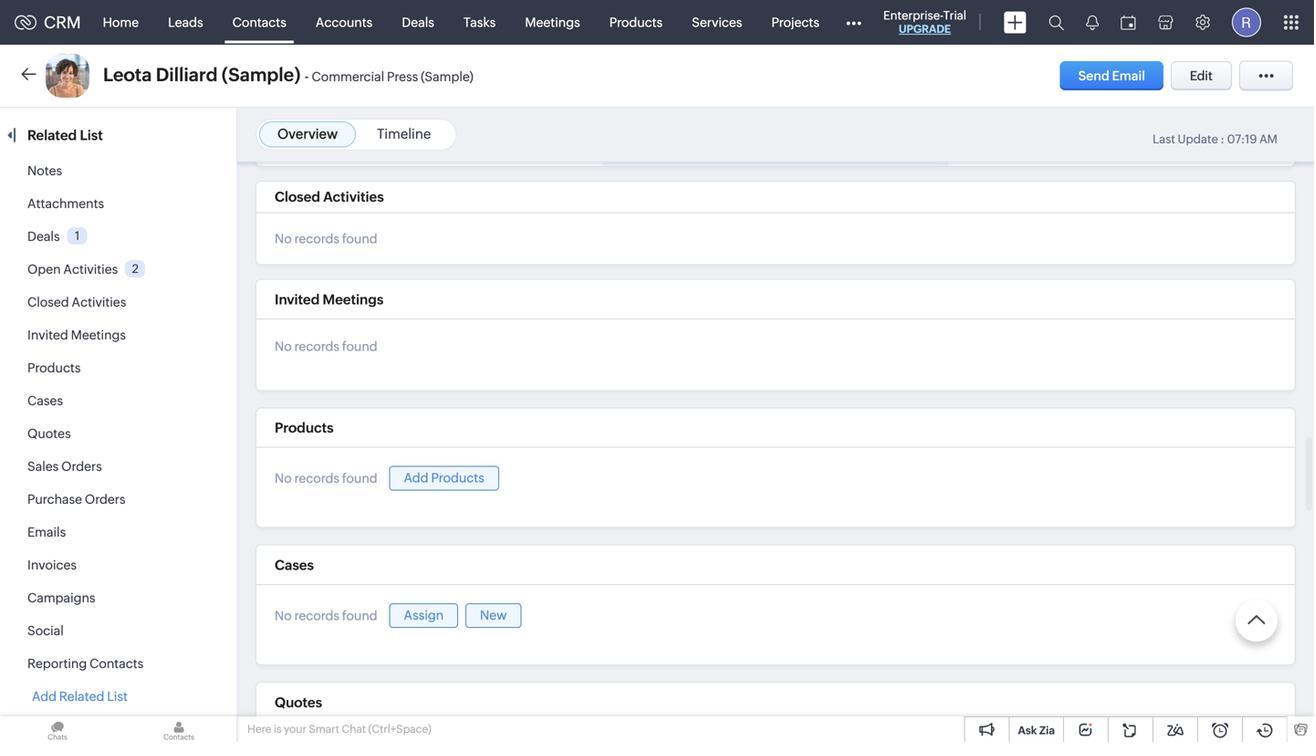 Task type: locate. For each thing, give the bounding box(es) containing it.
1 vertical spatial products link
[[27, 361, 81, 375]]

closed
[[275, 189, 320, 205], [27, 295, 69, 309]]

cases link
[[27, 393, 63, 408]]

commercial
[[312, 69, 384, 84]]

0 vertical spatial activities
[[323, 189, 384, 205]]

ask zia
[[1018, 724, 1055, 737]]

Other Modules field
[[834, 8, 874, 37]]

1 vertical spatial activities
[[63, 262, 118, 277]]

0 vertical spatial add
[[404, 471, 429, 485]]

found
[[342, 232, 378, 246], [342, 339, 378, 354], [342, 471, 378, 486], [342, 608, 378, 623]]

1 vertical spatial closed
[[27, 295, 69, 309]]

profile element
[[1222, 0, 1273, 44]]

1 horizontal spatial closed activities
[[275, 189, 384, 205]]

2 vertical spatial activities
[[72, 295, 126, 309]]

meetings link
[[511, 0, 595, 44]]

crm link
[[15, 13, 81, 32]]

1 no from the top
[[275, 232, 292, 246]]

leads link
[[154, 0, 218, 44]]

sales orders
[[27, 459, 102, 474]]

cases
[[27, 393, 63, 408], [275, 557, 314, 573]]

2 horizontal spatial meetings
[[525, 15, 580, 30]]

edit
[[1190, 68, 1213, 83]]

0 horizontal spatial cases
[[27, 393, 63, 408]]

activities up invited meetings link
[[72, 295, 126, 309]]

(sample)
[[222, 64, 301, 85], [421, 69, 474, 84]]

no records found
[[275, 232, 378, 246], [275, 339, 378, 354], [275, 471, 378, 486], [275, 608, 378, 623]]

0 vertical spatial related
[[27, 127, 77, 143]]

0 vertical spatial contacts
[[232, 15, 287, 30]]

(ctrl+space)
[[368, 723, 432, 735]]

activities for closed activities link
[[72, 295, 126, 309]]

0 vertical spatial list
[[80, 127, 103, 143]]

last
[[1153, 132, 1176, 146]]

(sample) left -
[[222, 64, 301, 85]]

0 horizontal spatial list
[[80, 127, 103, 143]]

0 horizontal spatial contacts
[[90, 656, 144, 671]]

:
[[1221, 132, 1225, 146]]

1 horizontal spatial invited
[[275, 292, 320, 308]]

products link left services
[[595, 0, 678, 44]]

closed down overview link
[[275, 189, 320, 205]]

home link
[[88, 0, 154, 44]]

edit button
[[1171, 61, 1233, 90]]

0 horizontal spatial (sample)
[[222, 64, 301, 85]]

2 no records found from the top
[[275, 339, 378, 354]]

closed activities down overview link
[[275, 189, 384, 205]]

1 horizontal spatial products link
[[595, 0, 678, 44]]

services link
[[678, 0, 757, 44]]

contacts up the leota dilliard (sample) - commercial press (sample)
[[232, 15, 287, 30]]

0 horizontal spatial meetings
[[71, 328, 126, 342]]

quotes up your at the left bottom
[[275, 695, 322, 711]]

campaigns link
[[27, 591, 95, 605]]

assign
[[404, 608, 444, 623]]

1 horizontal spatial deals
[[402, 15, 434, 30]]

closed activities up invited meetings link
[[27, 295, 126, 309]]

0 vertical spatial products link
[[595, 0, 678, 44]]

quotes link
[[27, 426, 71, 441]]

2 found from the top
[[342, 339, 378, 354]]

invited
[[275, 292, 320, 308], [27, 328, 68, 342]]

add
[[404, 471, 429, 485], [32, 689, 57, 704]]

related down the reporting contacts
[[59, 689, 104, 704]]

related
[[27, 127, 77, 143], [59, 689, 104, 704]]

1 horizontal spatial deals link
[[387, 0, 449, 44]]

quotes
[[27, 426, 71, 441], [275, 695, 322, 711]]

0 horizontal spatial deals
[[27, 229, 60, 244]]

closed activities link
[[27, 295, 126, 309]]

0 horizontal spatial deals link
[[27, 229, 60, 244]]

1 horizontal spatial meetings
[[323, 292, 384, 308]]

contacts up add related list at the bottom of the page
[[90, 656, 144, 671]]

calendar image
[[1121, 15, 1137, 30]]

2 records from the top
[[295, 339, 340, 354]]

accounts link
[[301, 0, 387, 44]]

quotes down cases link
[[27, 426, 71, 441]]

attachments
[[27, 196, 104, 211]]

deals link
[[387, 0, 449, 44], [27, 229, 60, 244]]

1 vertical spatial closed activities
[[27, 295, 126, 309]]

deals up open at left top
[[27, 229, 60, 244]]

activities up closed activities link
[[63, 262, 118, 277]]

1 vertical spatial add
[[32, 689, 57, 704]]

deals link up press
[[387, 0, 449, 44]]

add for add related list
[[32, 689, 57, 704]]

orders up purchase orders link
[[61, 459, 102, 474]]

contacts image
[[121, 717, 236, 742]]

activities down overview link
[[323, 189, 384, 205]]

0 horizontal spatial invited meetings
[[27, 328, 126, 342]]

closed activities
[[275, 189, 384, 205], [27, 295, 126, 309]]

1 no records found from the top
[[275, 232, 378, 246]]

1 vertical spatial orders
[[85, 492, 126, 507]]

list down the reporting contacts
[[107, 689, 128, 704]]

1 horizontal spatial add
[[404, 471, 429, 485]]

add inside "link"
[[404, 471, 429, 485]]

activities
[[323, 189, 384, 205], [63, 262, 118, 277], [72, 295, 126, 309]]

contacts
[[232, 15, 287, 30], [90, 656, 144, 671]]

1 vertical spatial list
[[107, 689, 128, 704]]

assign link
[[389, 603, 459, 628]]

your
[[284, 723, 307, 735]]

chats image
[[0, 717, 115, 742]]

1 found from the top
[[342, 232, 378, 246]]

products inside "link"
[[431, 471, 485, 485]]

zia
[[1040, 724, 1055, 737]]

sales orders link
[[27, 459, 102, 474]]

purchase orders
[[27, 492, 126, 507]]

meetings
[[525, 15, 580, 30], [323, 292, 384, 308], [71, 328, 126, 342]]

smart
[[309, 723, 340, 735]]

sales
[[27, 459, 59, 474]]

deals link up open at left top
[[27, 229, 60, 244]]

records
[[295, 232, 340, 246], [295, 339, 340, 354], [295, 471, 340, 486], [295, 608, 340, 623]]

0 horizontal spatial quotes
[[27, 426, 71, 441]]

1 horizontal spatial list
[[107, 689, 128, 704]]

list up "attachments" link
[[80, 127, 103, 143]]

0 vertical spatial invited meetings
[[275, 292, 384, 308]]

is
[[274, 723, 282, 735]]

1 horizontal spatial (sample)
[[421, 69, 474, 84]]

orders for sales orders
[[61, 459, 102, 474]]

07:19
[[1228, 132, 1258, 146]]

1 vertical spatial quotes
[[275, 695, 322, 711]]

overview
[[278, 126, 338, 142]]

1 vertical spatial cases
[[275, 557, 314, 573]]

invited meetings
[[275, 292, 384, 308], [27, 328, 126, 342]]

1 vertical spatial contacts
[[90, 656, 144, 671]]

0 vertical spatial closed activities
[[275, 189, 384, 205]]

send email button
[[1060, 61, 1164, 90]]

0 horizontal spatial products link
[[27, 361, 81, 375]]

(sample) right press
[[421, 69, 474, 84]]

4 records from the top
[[295, 608, 340, 623]]

contacts link
[[218, 0, 301, 44]]

enterprise-
[[884, 9, 944, 22]]

no
[[275, 232, 292, 246], [275, 339, 292, 354], [275, 471, 292, 486], [275, 608, 292, 623]]

1 vertical spatial related
[[59, 689, 104, 704]]

1 horizontal spatial cases
[[275, 557, 314, 573]]

0 vertical spatial deals
[[402, 15, 434, 30]]

1 vertical spatial deals
[[27, 229, 60, 244]]

closed down open at left top
[[27, 295, 69, 309]]

related up notes
[[27, 127, 77, 143]]

products link up cases link
[[27, 361, 81, 375]]

timeline
[[377, 126, 431, 142]]

0 vertical spatial closed
[[275, 189, 320, 205]]

0 vertical spatial deals link
[[387, 0, 449, 44]]

list
[[80, 127, 103, 143], [107, 689, 128, 704]]

signals element
[[1075, 0, 1110, 45]]

(sample) inside the leota dilliard (sample) - commercial press (sample)
[[421, 69, 474, 84]]

0 vertical spatial orders
[[61, 459, 102, 474]]

0 horizontal spatial closed
[[27, 295, 69, 309]]

1
[[75, 229, 80, 243]]

1 vertical spatial deals link
[[27, 229, 60, 244]]

3 found from the top
[[342, 471, 378, 486]]

open activities
[[27, 262, 118, 277]]

meetings inside meetings 'link'
[[525, 15, 580, 30]]

invoices link
[[27, 558, 77, 572]]

orders right the purchase
[[85, 492, 126, 507]]

deals
[[402, 15, 434, 30], [27, 229, 60, 244]]

1 vertical spatial invited
[[27, 328, 68, 342]]

deals up press
[[402, 15, 434, 30]]

add products
[[404, 471, 485, 485]]

1 vertical spatial invited meetings
[[27, 328, 126, 342]]

0 horizontal spatial add
[[32, 689, 57, 704]]

commercial press (sample) link
[[312, 69, 474, 84]]

emails
[[27, 525, 66, 540]]

enterprise-trial upgrade
[[884, 9, 967, 35]]

accounts
[[316, 15, 373, 30]]

0 vertical spatial meetings
[[525, 15, 580, 30]]



Task type: vqa. For each thing, say whether or not it's contained in the screenshot.
the size field
no



Task type: describe. For each thing, give the bounding box(es) containing it.
3 no records found from the top
[[275, 471, 378, 486]]

2
[[132, 262, 139, 276]]

leads
[[168, 15, 203, 30]]

orders for purchase orders
[[85, 492, 126, 507]]

social
[[27, 624, 64, 638]]

campaigns
[[27, 591, 95, 605]]

projects link
[[757, 0, 834, 44]]

invited meetings link
[[27, 328, 126, 342]]

reporting contacts link
[[27, 656, 144, 671]]

reporting contacts
[[27, 656, 144, 671]]

emails link
[[27, 525, 66, 540]]

search image
[[1049, 15, 1065, 30]]

notes
[[27, 163, 62, 178]]

crm
[[44, 13, 81, 32]]

upgrade
[[899, 23, 951, 35]]

0 vertical spatial cases
[[27, 393, 63, 408]]

2 vertical spatial meetings
[[71, 328, 126, 342]]

1 horizontal spatial closed
[[275, 189, 320, 205]]

send email
[[1079, 68, 1146, 83]]

new
[[480, 608, 507, 623]]

social link
[[27, 624, 64, 638]]

leota
[[103, 64, 152, 85]]

timeline link
[[377, 126, 431, 142]]

0 vertical spatial invited
[[275, 292, 320, 308]]

1 records from the top
[[295, 232, 340, 246]]

ask
[[1018, 724, 1037, 737]]

0 vertical spatial quotes
[[27, 426, 71, 441]]

email
[[1113, 68, 1146, 83]]

related list
[[27, 127, 106, 143]]

projects
[[772, 15, 820, 30]]

0 horizontal spatial invited
[[27, 328, 68, 342]]

overview link
[[278, 126, 338, 142]]

press
[[387, 69, 418, 84]]

purchase orders link
[[27, 492, 126, 507]]

1 horizontal spatial quotes
[[275, 695, 322, 711]]

add related list
[[32, 689, 128, 704]]

add products link
[[389, 466, 499, 491]]

4 no from the top
[[275, 608, 292, 623]]

update
[[1178, 132, 1219, 146]]

create menu element
[[993, 0, 1038, 44]]

signals image
[[1086, 15, 1099, 30]]

add for add products
[[404, 471, 429, 485]]

dilliard
[[156, 64, 218, 85]]

activities for open activities link
[[63, 262, 118, 277]]

last update : 07:19 am
[[1153, 132, 1278, 146]]

4 no records found from the top
[[275, 608, 378, 623]]

send
[[1079, 68, 1110, 83]]

notes link
[[27, 163, 62, 178]]

chat
[[342, 723, 366, 735]]

2 no from the top
[[275, 339, 292, 354]]

am
[[1260, 132, 1278, 146]]

attachments link
[[27, 196, 104, 211]]

-
[[305, 68, 309, 84]]

profile image
[[1233, 8, 1262, 37]]

create menu image
[[1004, 11, 1027, 33]]

1 horizontal spatial invited meetings
[[275, 292, 384, 308]]

0 horizontal spatial closed activities
[[27, 295, 126, 309]]

leota dilliard (sample) - commercial press (sample)
[[103, 64, 474, 85]]

4 found from the top
[[342, 608, 378, 623]]

invoices
[[27, 558, 77, 572]]

reporting
[[27, 656, 87, 671]]

services
[[692, 15, 743, 30]]

tasks
[[464, 15, 496, 30]]

1 horizontal spatial contacts
[[232, 15, 287, 30]]

here is your smart chat (ctrl+space)
[[247, 723, 432, 735]]

3 records from the top
[[295, 471, 340, 486]]

1 vertical spatial meetings
[[323, 292, 384, 308]]

home
[[103, 15, 139, 30]]

purchase
[[27, 492, 82, 507]]

new link
[[466, 603, 522, 628]]

open
[[27, 262, 61, 277]]

open activities link
[[27, 262, 118, 277]]

logo image
[[15, 15, 37, 30]]

trial
[[944, 9, 967, 22]]

search element
[[1038, 0, 1075, 45]]

tasks link
[[449, 0, 511, 44]]

here
[[247, 723, 272, 735]]

3 no from the top
[[275, 471, 292, 486]]



